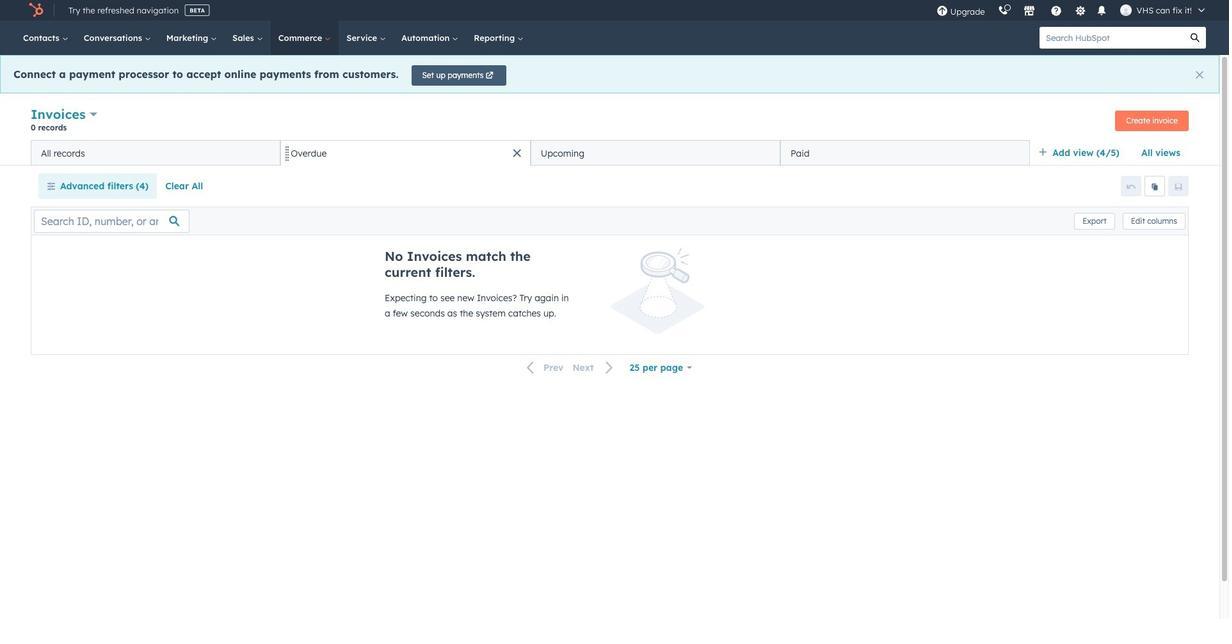 Task type: vqa. For each thing, say whether or not it's contained in the screenshot.
Preview
no



Task type: locate. For each thing, give the bounding box(es) containing it.
alert
[[0, 55, 1220, 93]]

marketplaces image
[[1023, 6, 1035, 17]]

menu
[[930, 0, 1214, 20]]

banner
[[31, 105, 1189, 140]]

jer mill image
[[1120, 4, 1132, 16]]



Task type: describe. For each thing, give the bounding box(es) containing it.
close image
[[1196, 71, 1204, 79]]

Search ID, number, or amount billed search field
[[34, 210, 190, 233]]

Search HubSpot search field
[[1040, 27, 1184, 49]]

pagination navigation
[[519, 360, 621, 377]]



